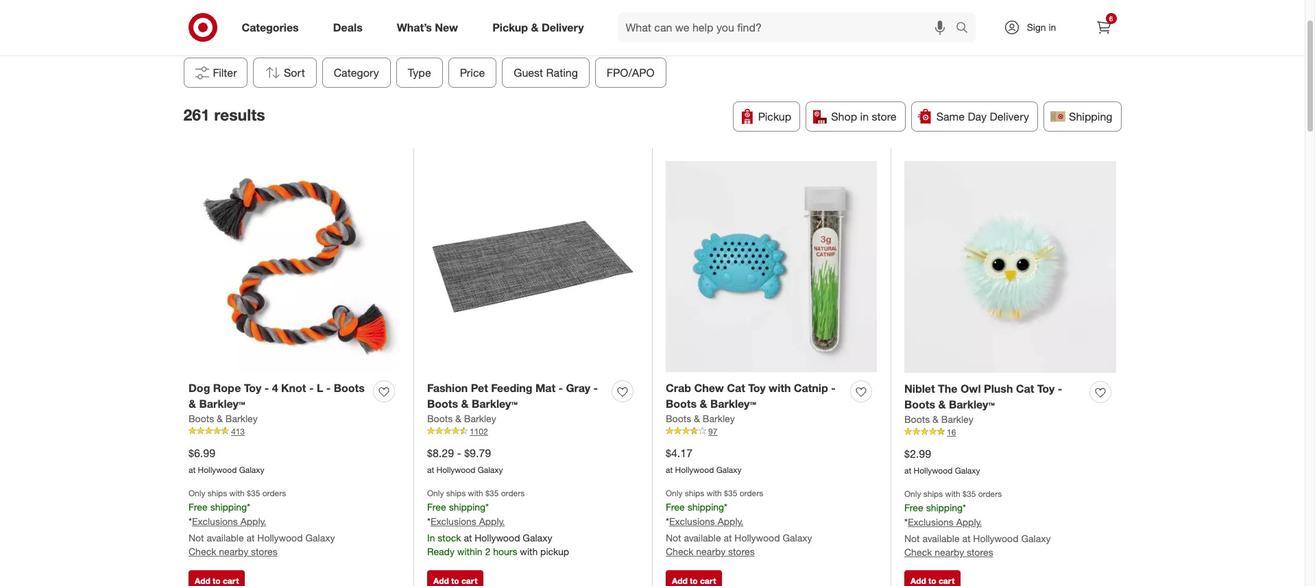 Task type: describe. For each thing, give the bounding box(es) containing it.
gray
[[566, 381, 590, 395]]

knot
[[281, 381, 306, 395]]

hollywood inside $2.99 at hollywood galaxy
[[914, 465, 953, 476]]

- left l
[[309, 381, 314, 395]]

chew
[[694, 381, 724, 395]]

add to cart for $6.99
[[195, 576, 239, 586]]

add to cart button for $4.17
[[666, 570, 722, 586]]

with for fashion pet feeding mat - gray - boots & barkley™
[[468, 488, 483, 499]]

shop
[[831, 110, 857, 123]]

in for shop
[[860, 110, 869, 123]]

categories link
[[230, 12, 316, 43]]

hollywood inside $6.99 at hollywood galaxy
[[198, 465, 237, 475]]

orders for $2.99
[[978, 489, 1002, 499]]

cat inside crab chew cat toy with catnip - boots & barkley™
[[727, 381, 745, 395]]

exclusions for $4.17
[[669, 516, 715, 528]]

pickup
[[540, 546, 569, 558]]

free for $2.99
[[904, 502, 923, 514]]

pickup button
[[733, 101, 800, 132]]

add for $8.29
[[433, 576, 449, 586]]

$6.99 at hollywood galaxy
[[189, 446, 264, 475]]

shipping for $8.29
[[449, 502, 486, 513]]

$8.29 - $9.79 at hollywood galaxy
[[427, 446, 503, 475]]

& inside fashion pet feeding mat - gray - boots & barkley™
[[461, 397, 469, 411]]

at inside "$8.29 - $9.79 at hollywood galaxy"
[[427, 465, 434, 475]]

only ships with $35 orders free shipping * * exclusions apply. not available at hollywood galaxy check nearby stores for $6.99
[[189, 488, 335, 558]]

pet
[[471, 381, 488, 395]]

at inside $6.99 at hollywood galaxy
[[189, 465, 196, 475]]

ships for $4.17
[[685, 488, 704, 499]]

261 results
[[183, 105, 265, 124]]

only for $4.17
[[666, 488, 683, 499]]

guest rating
[[513, 66, 578, 79]]

& inside niblet the owl plush cat toy - boots & barkley™
[[938, 397, 946, 411]]

filter
[[213, 66, 237, 79]]

- left the 4
[[264, 381, 269, 395]]

only ships with $35 orders free shipping * * exclusions apply. not available at hollywood galaxy check nearby stores for $2.99
[[904, 489, 1051, 558]]

barkley for dog rope toy - 4 knot - l - boots & barkley™
[[225, 412, 258, 424]]

boots inside crab chew cat toy with catnip - boots & barkley™
[[666, 397, 697, 411]]

hollywood inside $4.17 at hollywood galaxy
[[675, 465, 714, 475]]

price button
[[448, 57, 496, 88]]

fashion pet feeding mat - gray - boots & barkley™
[[427, 381, 598, 411]]

check nearby stores button for $2.99
[[904, 546, 993, 560]]

shop in store button
[[806, 101, 906, 132]]

6
[[1109, 14, 1113, 23]]

exclusions apply. button for $8.29
[[431, 515, 505, 529]]

categories
[[242, 20, 299, 34]]

$2.99
[[904, 447, 931, 461]]

1102 link
[[427, 425, 638, 438]]

orders for $6.99
[[262, 488, 286, 499]]

feeding
[[491, 381, 533, 395]]

toy inside dog rope toy - 4 knot - l - boots & barkley™
[[244, 381, 261, 395]]

boots inside niblet the owl plush cat toy - boots & barkley™
[[904, 397, 935, 411]]

free for $8.29 - $9.79
[[427, 502, 446, 513]]

plush
[[984, 382, 1013, 396]]

& inside dog rope toy - 4 knot - l - boots & barkley™
[[189, 397, 196, 411]]

boots & barkley link for pet
[[427, 412, 496, 425]]

same day delivery
[[936, 110, 1029, 123]]

category button
[[322, 57, 390, 88]]

fpo/apo button
[[595, 57, 666, 88]]

$4.17
[[666, 446, 693, 460]]

stores for $4.17
[[728, 546, 755, 558]]

barkley™ inside dog rope toy - 4 knot - l - boots & barkley™
[[199, 397, 245, 411]]

apply. for $2.99
[[956, 517, 982, 528]]

- right gray
[[593, 381, 598, 395]]

in
[[427, 532, 435, 544]]

check for $2.99
[[904, 547, 932, 558]]

- inside "$8.29 - $9.79 at hollywood galaxy"
[[457, 446, 461, 460]]

boots & barkley link for rope
[[189, 412, 258, 425]]

4
[[272, 381, 278, 395]]

add to cart button for $8.29
[[427, 570, 484, 586]]

cart for $8.29
[[461, 576, 477, 586]]

deals link
[[321, 12, 380, 43]]

the
[[938, 382, 958, 396]]

not for $2.99
[[904, 533, 920, 545]]

ships for $6.99
[[208, 488, 227, 499]]

exclusions apply. button for $6.99
[[192, 515, 266, 529]]

exclusions for $2.99
[[908, 517, 954, 528]]

16
[[947, 427, 956, 437]]

413
[[231, 426, 245, 436]]

$9.79
[[464, 446, 491, 460]]

sign in link
[[992, 12, 1078, 43]]

$35 for $2.99
[[963, 489, 976, 499]]

what's new
[[397, 20, 458, 34]]

at inside $4.17 at hollywood galaxy
[[666, 465, 673, 475]]

dog rope toy - 4 knot - l - boots & barkley™
[[189, 381, 365, 411]]

add for $4.17
[[672, 576, 688, 586]]

free for $6.99
[[189, 502, 208, 513]]

shipping button
[[1044, 101, 1121, 132]]

hours
[[493, 546, 517, 558]]

owl
[[961, 382, 981, 396]]

not for $6.99
[[189, 532, 204, 544]]

97 link
[[666, 425, 877, 438]]

boots inside dog rope toy - 4 knot - l - boots & barkley™
[[334, 381, 365, 395]]

exclusions apply. button for $4.17
[[669, 515, 743, 529]]

to for $2.99
[[928, 576, 936, 586]]

1102
[[470, 426, 488, 436]]

nearby for $6.99
[[219, 546, 248, 558]]

sort
[[284, 66, 305, 79]]

cart for $6.99
[[223, 576, 239, 586]]

delivery for pickup & delivery
[[542, 20, 584, 34]]

barkley for crab chew cat toy with catnip - boots & barkley™
[[703, 412, 735, 424]]

only for $6.99
[[189, 488, 205, 499]]

niblet the owl plush cat toy - boots & barkley™ link
[[904, 381, 1084, 412]]

add to cart button for $6.99
[[189, 570, 245, 586]]

with right hours
[[520, 546, 538, 558]]

boots & barkley for chew
[[666, 412, 735, 424]]

pickup & delivery link
[[481, 12, 601, 43]]

pickup & delivery
[[492, 20, 584, 34]]

niblet
[[904, 382, 935, 396]]

barkley up (261)
[[657, 1, 728, 25]]

$35 for $4.17
[[724, 488, 737, 499]]

add for $6.99
[[195, 576, 210, 586]]

to for $6.99
[[213, 576, 221, 586]]

new
[[435, 20, 458, 34]]

fashion pet feeding mat - gray - boots & barkley™ link
[[427, 380, 606, 412]]

niblet the owl plush cat toy - boots & barkley™
[[904, 382, 1062, 411]]

crab chew cat toy with catnip - boots & barkley™ link
[[666, 380, 845, 412]]

crab
[[666, 381, 691, 395]]

add to cart for $4.17
[[672, 576, 716, 586]]

413 link
[[189, 425, 400, 438]]

in for sign
[[1049, 21, 1056, 33]]

& inside crab chew cat toy with catnip - boots & barkley™
[[700, 397, 707, 411]]

results
[[214, 105, 265, 124]]

pickup for pickup
[[758, 110, 791, 123]]

boots & barkley for rope
[[189, 412, 258, 424]]

boots inside fashion pet feeding mat - gray - boots & barkley™
[[427, 397, 458, 411]]

ships for $2.99
[[923, 489, 943, 499]]

rating
[[546, 66, 578, 79]]

orders for $8.29 - $9.79
[[501, 488, 525, 499]]

stores for $6.99
[[251, 546, 277, 558]]

stores for $2.99
[[967, 547, 993, 558]]

boots & barkley link for the
[[904, 412, 973, 426]]



Task type: vqa. For each thing, say whether or not it's contained in the screenshot.
top They
no



Task type: locate. For each thing, give the bounding box(es) containing it.
check nearby stores button for $4.17
[[666, 545, 755, 559]]

to for $4.17
[[690, 576, 698, 586]]

barkley™ for fashion pet feeding mat - gray - boots & barkley™
[[472, 397, 518, 411]]

apply. for $8.29 - $9.79
[[479, 516, 505, 528]]

cat inside niblet the owl plush cat toy - boots & barkley™
[[1016, 382, 1034, 396]]

exclusions for $6.99
[[192, 516, 238, 528]]

add to cart button for $2.99
[[904, 570, 961, 586]]

$6.99
[[189, 446, 215, 460]]

1 add from the left
[[195, 576, 210, 586]]

nearby for $4.17
[[696, 546, 726, 558]]

cart
[[223, 576, 239, 586], [461, 576, 477, 586], [700, 576, 716, 586], [939, 576, 955, 586]]

ready
[[427, 546, 455, 558]]

add to cart
[[195, 576, 239, 586], [433, 576, 477, 586], [672, 576, 716, 586], [911, 576, 955, 586]]

0 horizontal spatial check
[[189, 546, 216, 558]]

filter button
[[183, 57, 247, 88]]

free up in
[[427, 502, 446, 513]]

dog rope toy - 4 knot - l - boots & barkley™ image
[[189, 161, 400, 373], [189, 161, 400, 373]]

mat
[[536, 381, 555, 395]]

galaxy inside only ships with $35 orders free shipping * * exclusions apply. in stock at  hollywood galaxy ready within 2 hours with pickup
[[523, 532, 552, 544]]

boots
[[576, 1, 632, 25], [599, 32, 629, 45], [334, 381, 365, 395], [427, 397, 458, 411], [666, 397, 697, 411], [904, 397, 935, 411], [189, 412, 214, 424], [427, 412, 453, 424], [666, 412, 691, 424], [904, 413, 930, 425]]

boots & barkley up "97"
[[666, 412, 735, 424]]

catnip
[[794, 381, 828, 395]]

toy left the 4
[[244, 381, 261, 395]]

barkley for niblet the owl plush cat toy - boots & barkley™
[[941, 413, 973, 425]]

1 horizontal spatial cat
[[1016, 382, 1034, 396]]

boots & barkley up the 16
[[904, 413, 973, 425]]

4 to from the left
[[928, 576, 936, 586]]

barkley
[[657, 1, 728, 25], [642, 32, 678, 45], [225, 412, 258, 424], [464, 412, 496, 424], [703, 412, 735, 424], [941, 413, 973, 425]]

with inside crab chew cat toy with catnip - boots & barkley™
[[769, 381, 791, 395]]

exclusions down $2.99 at hollywood galaxy
[[908, 517, 954, 528]]

1 horizontal spatial stores
[[728, 546, 755, 558]]

ships down $6.99 at hollywood galaxy
[[208, 488, 227, 499]]

- inside niblet the owl plush cat toy - boots & barkley™
[[1058, 382, 1062, 396]]

at inside $2.99 at hollywood galaxy
[[904, 465, 911, 476]]

1 to from the left
[[213, 576, 221, 586]]

$35 down $2.99 at hollywood galaxy
[[963, 489, 976, 499]]

ships
[[208, 488, 227, 499], [446, 488, 466, 499], [685, 488, 704, 499], [923, 489, 943, 499]]

1 vertical spatial pickup
[[758, 110, 791, 123]]

search button
[[949, 12, 982, 45]]

only
[[189, 488, 205, 499], [427, 488, 444, 499], [666, 488, 683, 499], [904, 489, 921, 499]]

2 add to cart from the left
[[433, 576, 477, 586]]

store
[[872, 110, 897, 123]]

sign
[[1027, 21, 1046, 33]]

delivery inside button
[[990, 110, 1029, 123]]

orders for $4.17
[[740, 488, 763, 499]]

barkley™ inside niblet the owl plush cat toy - boots & barkley™
[[949, 397, 995, 411]]

1 horizontal spatial available
[[684, 532, 721, 544]]

free down $2.99
[[904, 502, 923, 514]]

free down $4.17
[[666, 502, 685, 513]]

shipping down $2.99 at hollywood galaxy
[[926, 502, 963, 514]]

0 vertical spatial pickup
[[492, 20, 528, 34]]

1 horizontal spatial check nearby stores button
[[666, 545, 755, 559]]

same day delivery button
[[911, 101, 1038, 132]]

barkley up the 1102
[[464, 412, 496, 424]]

exclusions
[[192, 516, 238, 528], [431, 516, 476, 528], [669, 516, 715, 528], [908, 517, 954, 528]]

boots & barkley up the 1102
[[427, 412, 496, 424]]

with down $6.99 at hollywood galaxy
[[229, 488, 245, 499]]

barkley left (261)
[[642, 32, 678, 45]]

shipping down $4.17 at hollywood galaxy
[[687, 502, 724, 513]]

only down $8.29
[[427, 488, 444, 499]]

apply. inside only ships with $35 orders free shipping * * exclusions apply. in stock at  hollywood galaxy ready within 2 hours with pickup
[[479, 516, 505, 528]]

available for $4.17
[[684, 532, 721, 544]]

toy inside niblet the owl plush cat toy - boots & barkley™
[[1037, 382, 1055, 396]]

barkley™ inside crab chew cat toy with catnip - boots & barkley™
[[710, 397, 756, 411]]

pickup inside button
[[758, 110, 791, 123]]

guest
[[513, 66, 543, 79]]

1 horizontal spatial nearby
[[696, 546, 726, 558]]

boots & barkley link for chew
[[666, 412, 735, 425]]

with down "$8.29 - $9.79 at hollywood galaxy"
[[468, 488, 483, 499]]

1 horizontal spatial check
[[666, 546, 694, 558]]

galaxy inside "$8.29 - $9.79 at hollywood galaxy"
[[478, 465, 503, 475]]

with for crab chew cat toy with catnip - boots & barkley™
[[707, 488, 722, 499]]

at inside only ships with $35 orders free shipping * * exclusions apply. in stock at  hollywood galaxy ready within 2 hours with pickup
[[464, 532, 472, 544]]

97
[[708, 426, 717, 436]]

barkley™ inside fashion pet feeding mat - gray - boots & barkley™
[[472, 397, 518, 411]]

check nearby stores button for $6.99
[[189, 545, 277, 559]]

- right plush
[[1058, 382, 1062, 396]]

0 horizontal spatial check nearby stores button
[[189, 545, 277, 559]]

only down $4.17
[[666, 488, 683, 499]]

galaxy inside $4.17 at hollywood galaxy
[[716, 465, 742, 475]]

2 horizontal spatial nearby
[[935, 547, 964, 558]]

shipping
[[1069, 110, 1113, 123]]

exclusions apply. button up "stock"
[[431, 515, 505, 529]]

1 horizontal spatial only ships with $35 orders free shipping * * exclusions apply. not available at hollywood galaxy check nearby stores
[[666, 488, 812, 558]]

exclusions down $6.99 at hollywood galaxy
[[192, 516, 238, 528]]

- right l
[[326, 381, 331, 395]]

apply. down $4.17 at hollywood galaxy
[[718, 516, 743, 528]]

2 horizontal spatial available
[[923, 533, 960, 545]]

with for dog rope toy - 4 knot - l - boots & barkley™
[[229, 488, 245, 499]]

category
[[333, 66, 379, 79]]

barkley™ for crab chew cat toy with catnip - boots & barkley™
[[710, 397, 756, 411]]

boots & barkley up 413
[[189, 412, 258, 424]]

What can we help you find? suggestions appear below search field
[[617, 12, 959, 43]]

261
[[183, 105, 210, 124]]

boots & barkley boots & barkley (261)
[[576, 1, 728, 45]]

l
[[317, 381, 323, 395]]

toy inside crab chew cat toy with catnip - boots & barkley™
[[748, 381, 766, 395]]

$35 for $6.99
[[247, 488, 260, 499]]

dog
[[189, 381, 210, 395]]

check for $4.17
[[666, 546, 694, 558]]

2 horizontal spatial check nearby stores button
[[904, 546, 993, 560]]

free down $6.99 at the bottom
[[189, 502, 208, 513]]

cart for $4.17
[[700, 576, 716, 586]]

ships for $8.29
[[446, 488, 466, 499]]

boots & barkley link
[[189, 412, 258, 425], [427, 412, 496, 425], [666, 412, 735, 425], [904, 412, 973, 426]]

delivery
[[542, 20, 584, 34], [990, 110, 1029, 123]]

2 to from the left
[[451, 576, 459, 586]]

not
[[189, 532, 204, 544], [666, 532, 681, 544], [904, 533, 920, 545]]

niblet the owl plush cat toy - boots & barkley™ image
[[904, 161, 1116, 373], [904, 161, 1116, 373]]

apply. for $4.17
[[718, 516, 743, 528]]

0 horizontal spatial available
[[207, 532, 244, 544]]

not for $4.17
[[666, 532, 681, 544]]

0 vertical spatial delivery
[[542, 20, 584, 34]]

guest rating button
[[502, 57, 589, 88]]

check nearby stores button
[[189, 545, 277, 559], [666, 545, 755, 559], [904, 546, 993, 560]]

- left $9.79
[[457, 446, 461, 460]]

orders down $2.99 at hollywood galaxy
[[978, 489, 1002, 499]]

shipping
[[210, 502, 247, 513], [449, 502, 486, 513], [687, 502, 724, 513], [926, 502, 963, 514]]

boots & barkley link up 413
[[189, 412, 258, 425]]

$8.29
[[427, 446, 454, 460]]

16 link
[[904, 426, 1116, 438]]

0 horizontal spatial stores
[[251, 546, 277, 558]]

0 horizontal spatial delivery
[[542, 20, 584, 34]]

exclusions apply. button down $2.99 at hollywood galaxy
[[908, 516, 982, 530]]

only ships with $35 orders free shipping * * exclusions apply. in stock at  hollywood galaxy ready within 2 hours with pickup
[[427, 488, 569, 558]]

apply. down $2.99 at hollywood galaxy
[[956, 517, 982, 528]]

delivery for same day delivery
[[990, 110, 1029, 123]]

$35
[[247, 488, 260, 499], [486, 488, 499, 499], [724, 488, 737, 499], [963, 489, 976, 499]]

ships inside only ships with $35 orders free shipping * * exclusions apply. in stock at  hollywood galaxy ready within 2 hours with pickup
[[446, 488, 466, 499]]

boots & barkley link up the 1102
[[427, 412, 496, 425]]

$4.17 at hollywood galaxy
[[666, 446, 742, 475]]

1 cart from the left
[[223, 576, 239, 586]]

toy up 97 link
[[748, 381, 766, 395]]

barkley™ down pet
[[472, 397, 518, 411]]

add to cart for $8.29
[[433, 576, 477, 586]]

with down $2.99 at hollywood galaxy
[[945, 489, 960, 499]]

2 horizontal spatial check
[[904, 547, 932, 558]]

pickup for pickup & delivery
[[492, 20, 528, 34]]

in left store
[[860, 110, 869, 123]]

barkley for fashion pet feeding mat - gray - boots & barkley™
[[464, 412, 496, 424]]

galaxy inside $6.99 at hollywood galaxy
[[239, 465, 264, 475]]

within
[[457, 546, 482, 558]]

exclusions for $8.29
[[431, 516, 476, 528]]

2 horizontal spatial only ships with $35 orders free shipping * * exclusions apply. not available at hollywood galaxy check nearby stores
[[904, 489, 1051, 558]]

with for niblet the owl plush cat toy - boots & barkley™
[[945, 489, 960, 499]]

0 horizontal spatial only ships with $35 orders free shipping * * exclusions apply. not available at hollywood galaxy check nearby stores
[[189, 488, 335, 558]]

0 vertical spatial in
[[1049, 21, 1056, 33]]

4 add from the left
[[911, 576, 926, 586]]

shipping for $6.99
[[210, 502, 247, 513]]

only for $2.99
[[904, 489, 921, 499]]

check for $6.99
[[189, 546, 216, 558]]

4 add to cart button from the left
[[904, 570, 961, 586]]

cat
[[727, 381, 745, 395], [1016, 382, 1034, 396]]

in right sign
[[1049, 21, 1056, 33]]

only down $2.99
[[904, 489, 921, 499]]

same
[[936, 110, 965, 123]]

4 add to cart from the left
[[911, 576, 955, 586]]

available for $2.99
[[923, 533, 960, 545]]

toy right plush
[[1037, 382, 1055, 396]]

barkley up 413
[[225, 412, 258, 424]]

free
[[189, 502, 208, 513], [427, 502, 446, 513], [666, 502, 685, 513], [904, 502, 923, 514]]

sign in
[[1027, 21, 1056, 33]]

(261)
[[681, 32, 705, 45]]

barkley™ down owl
[[949, 397, 995, 411]]

- right catnip
[[831, 381, 836, 395]]

3 add to cart from the left
[[672, 576, 716, 586]]

orders down "$8.29 - $9.79 at hollywood galaxy"
[[501, 488, 525, 499]]

3 cart from the left
[[700, 576, 716, 586]]

2 cart from the left
[[461, 576, 477, 586]]

0 horizontal spatial nearby
[[219, 546, 248, 558]]

2 horizontal spatial toy
[[1037, 382, 1055, 396]]

$2.99 at hollywood galaxy
[[904, 447, 980, 476]]

1 vertical spatial in
[[860, 110, 869, 123]]

$35 down "$8.29 - $9.79 at hollywood galaxy"
[[486, 488, 499, 499]]

with down $4.17 at hollywood galaxy
[[707, 488, 722, 499]]

2
[[485, 546, 490, 558]]

$35 down $6.99 at hollywood galaxy
[[247, 488, 260, 499]]

hollywood inside "$8.29 - $9.79 at hollywood galaxy"
[[436, 465, 475, 475]]

crab chew cat toy with catnip - boots & barkley™ image
[[666, 161, 877, 373], [666, 161, 877, 373]]

boots & barkley link up "97"
[[666, 412, 735, 425]]

sort button
[[253, 57, 316, 88]]

boots & barkley link up the 16
[[904, 412, 973, 426]]

3 to from the left
[[690, 576, 698, 586]]

cart for $2.99
[[939, 576, 955, 586]]

shipping for $2.99
[[926, 502, 963, 514]]

3 add from the left
[[672, 576, 688, 586]]

shipping down $6.99 at hollywood galaxy
[[210, 502, 247, 513]]

type button
[[396, 57, 443, 88]]

stock
[[438, 532, 461, 544]]

shipping up "stock"
[[449, 502, 486, 513]]

1 add to cart from the left
[[195, 576, 239, 586]]

1 horizontal spatial in
[[1049, 21, 1056, 33]]

1 horizontal spatial delivery
[[990, 110, 1029, 123]]

exclusions down $4.17 at hollywood galaxy
[[669, 516, 715, 528]]

apply. down $6.99 at hollywood galaxy
[[240, 516, 266, 528]]

apply. up 2
[[479, 516, 505, 528]]

day
[[968, 110, 987, 123]]

at
[[189, 465, 196, 475], [427, 465, 434, 475], [666, 465, 673, 475], [904, 465, 911, 476], [247, 532, 255, 544], [464, 532, 472, 544], [724, 532, 732, 544], [962, 533, 971, 545]]

- inside crab chew cat toy with catnip - boots & barkley™
[[831, 381, 836, 395]]

pickup
[[492, 20, 528, 34], [758, 110, 791, 123]]

search
[[949, 22, 982, 35]]

what's
[[397, 20, 432, 34]]

exclusions apply. button down $6.99 at hollywood galaxy
[[192, 515, 266, 529]]

2 add to cart button from the left
[[427, 570, 484, 586]]

barkley™
[[199, 397, 245, 411], [472, 397, 518, 411], [710, 397, 756, 411], [949, 397, 995, 411]]

exclusions apply. button
[[192, 515, 266, 529], [431, 515, 505, 529], [669, 515, 743, 529], [908, 516, 982, 530]]

only down $6.99 at the bottom
[[189, 488, 205, 499]]

in
[[1049, 21, 1056, 33], [860, 110, 869, 123]]

0 horizontal spatial pickup
[[492, 20, 528, 34]]

delivery up the rating
[[542, 20, 584, 34]]

orders down $6.99 at hollywood galaxy
[[262, 488, 286, 499]]

barkley up "97"
[[703, 412, 735, 424]]

add for $2.99
[[911, 576, 926, 586]]

boots & barkley for pet
[[427, 412, 496, 424]]

only for $8.29
[[427, 488, 444, 499]]

barkley™ for niblet the owl plush cat toy - boots & barkley™
[[949, 397, 995, 411]]

4 cart from the left
[[939, 576, 955, 586]]

dog rope toy - 4 knot - l - boots & barkley™ link
[[189, 380, 368, 412]]

- right mat
[[558, 381, 563, 395]]

only inside only ships with $35 orders free shipping * * exclusions apply. in stock at  hollywood galaxy ready within 2 hours with pickup
[[427, 488, 444, 499]]

add to cart for $2.99
[[911, 576, 955, 586]]

2 horizontal spatial not
[[904, 533, 920, 545]]

apply.
[[240, 516, 266, 528], [479, 516, 505, 528], [718, 516, 743, 528], [956, 517, 982, 528]]

shipping for $4.17
[[687, 502, 724, 513]]

ships down "$8.29 - $9.79 at hollywood galaxy"
[[446, 488, 466, 499]]

deals
[[333, 20, 363, 34]]

1 horizontal spatial not
[[666, 532, 681, 544]]

what's new link
[[385, 12, 475, 43]]

free for $4.17
[[666, 502, 685, 513]]

6 link
[[1089, 12, 1119, 43]]

$35 for $8.29 - $9.79
[[486, 488, 499, 499]]

rope
[[213, 381, 241, 395]]

*
[[247, 502, 250, 513], [486, 502, 489, 513], [724, 502, 728, 513], [963, 502, 966, 514], [189, 516, 192, 528], [427, 516, 431, 528], [666, 516, 669, 528], [904, 517, 908, 528]]

0 horizontal spatial cat
[[727, 381, 745, 395]]

barkley™ down 'rope'
[[199, 397, 245, 411]]

1 add to cart button from the left
[[189, 570, 245, 586]]

fpo/apo
[[606, 66, 654, 79]]

cat right chew on the right bottom of the page
[[727, 381, 745, 395]]

type
[[408, 66, 431, 79]]

3 add to cart button from the left
[[666, 570, 722, 586]]

barkley up the 16
[[941, 413, 973, 425]]

shipping inside only ships with $35 orders free shipping * * exclusions apply. in stock at  hollywood galaxy ready within 2 hours with pickup
[[449, 502, 486, 513]]

fashion pet feeding mat - gray - boots & barkley™ image
[[427, 161, 638, 373], [427, 161, 638, 373]]

price
[[460, 66, 485, 79]]

exclusions up "stock"
[[431, 516, 476, 528]]

available for $6.99
[[207, 532, 244, 544]]

boots & barkley for the
[[904, 413, 973, 425]]

$35 inside only ships with $35 orders free shipping * * exclusions apply. in stock at  hollywood galaxy ready within 2 hours with pickup
[[486, 488, 499, 499]]

galaxy inside $2.99 at hollywood galaxy
[[955, 465, 980, 476]]

to for $8.29
[[451, 576, 459, 586]]

to
[[213, 576, 221, 586], [451, 576, 459, 586], [690, 576, 698, 586], [928, 576, 936, 586]]

in inside button
[[860, 110, 869, 123]]

orders down $4.17 at hollywood galaxy
[[740, 488, 763, 499]]

exclusions apply. button for $2.99
[[908, 516, 982, 530]]

1 vertical spatial delivery
[[990, 110, 1029, 123]]

delivery right day
[[990, 110, 1029, 123]]

shop in store
[[831, 110, 897, 123]]

barkley™ down chew on the right bottom of the page
[[710, 397, 756, 411]]

0 horizontal spatial not
[[189, 532, 204, 544]]

only ships with $35 orders free shipping * * exclusions apply. not available at hollywood galaxy check nearby stores for $4.17
[[666, 488, 812, 558]]

0 horizontal spatial in
[[860, 110, 869, 123]]

1 horizontal spatial toy
[[748, 381, 766, 395]]

cat right plush
[[1016, 382, 1034, 396]]

exclusions apply. button down $4.17 at hollywood galaxy
[[669, 515, 743, 529]]

1 horizontal spatial pickup
[[758, 110, 791, 123]]

hollywood inside only ships with $35 orders free shipping * * exclusions apply. in stock at  hollywood galaxy ready within 2 hours with pickup
[[475, 532, 520, 544]]

orders inside only ships with $35 orders free shipping * * exclusions apply. in stock at  hollywood galaxy ready within 2 hours with pickup
[[501, 488, 525, 499]]

2 horizontal spatial stores
[[967, 547, 993, 558]]

$35 down $4.17 at hollywood galaxy
[[724, 488, 737, 499]]

2 add from the left
[[433, 576, 449, 586]]

apply. for $6.99
[[240, 516, 266, 528]]

ships down $4.17 at hollywood galaxy
[[685, 488, 704, 499]]

available
[[207, 532, 244, 544], [684, 532, 721, 544], [923, 533, 960, 545]]

fashion
[[427, 381, 468, 395]]

with left catnip
[[769, 381, 791, 395]]

crab chew cat toy with catnip - boots & barkley™
[[666, 381, 836, 411]]

free inside only ships with $35 orders free shipping * * exclusions apply. in stock at  hollywood galaxy ready within 2 hours with pickup
[[427, 502, 446, 513]]

ships down $2.99 at hollywood galaxy
[[923, 489, 943, 499]]

nearby for $2.99
[[935, 547, 964, 558]]

0 horizontal spatial toy
[[244, 381, 261, 395]]

exclusions inside only ships with $35 orders free shipping * * exclusions apply. in stock at  hollywood galaxy ready within 2 hours with pickup
[[431, 516, 476, 528]]



